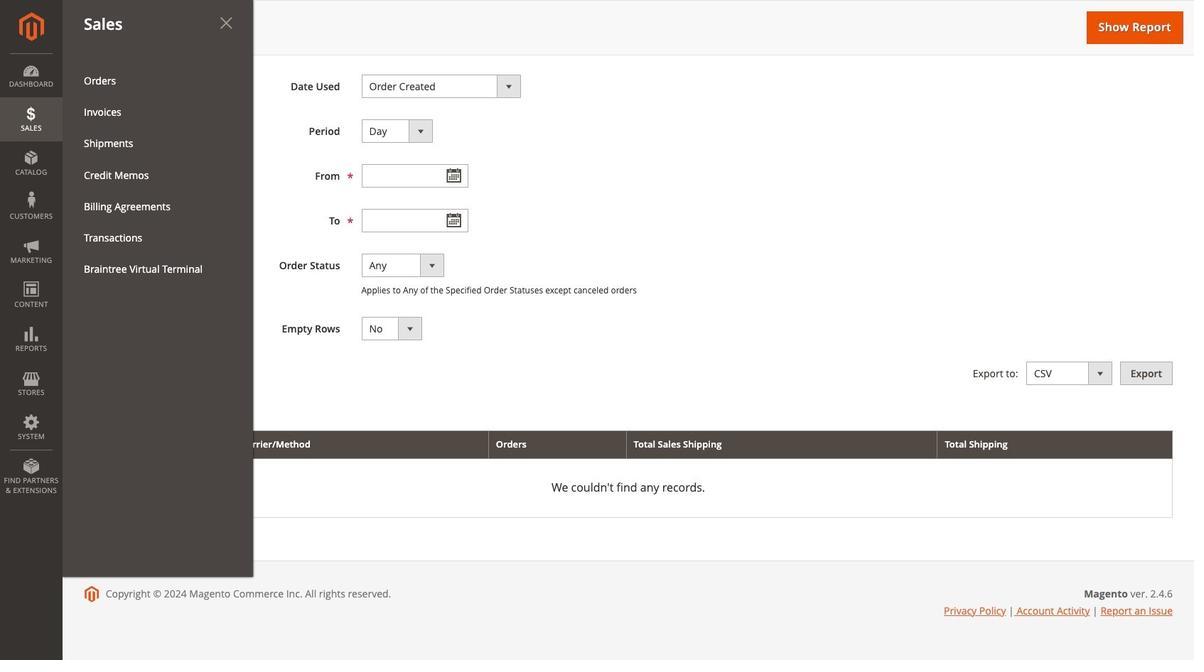 Task type: locate. For each thing, give the bounding box(es) containing it.
magento admin panel image
[[19, 12, 44, 41]]

None text field
[[361, 164, 468, 188], [361, 209, 468, 232], [361, 164, 468, 188], [361, 209, 468, 232]]

menu bar
[[0, 0, 253, 577]]

menu
[[73, 65, 242, 284]]



